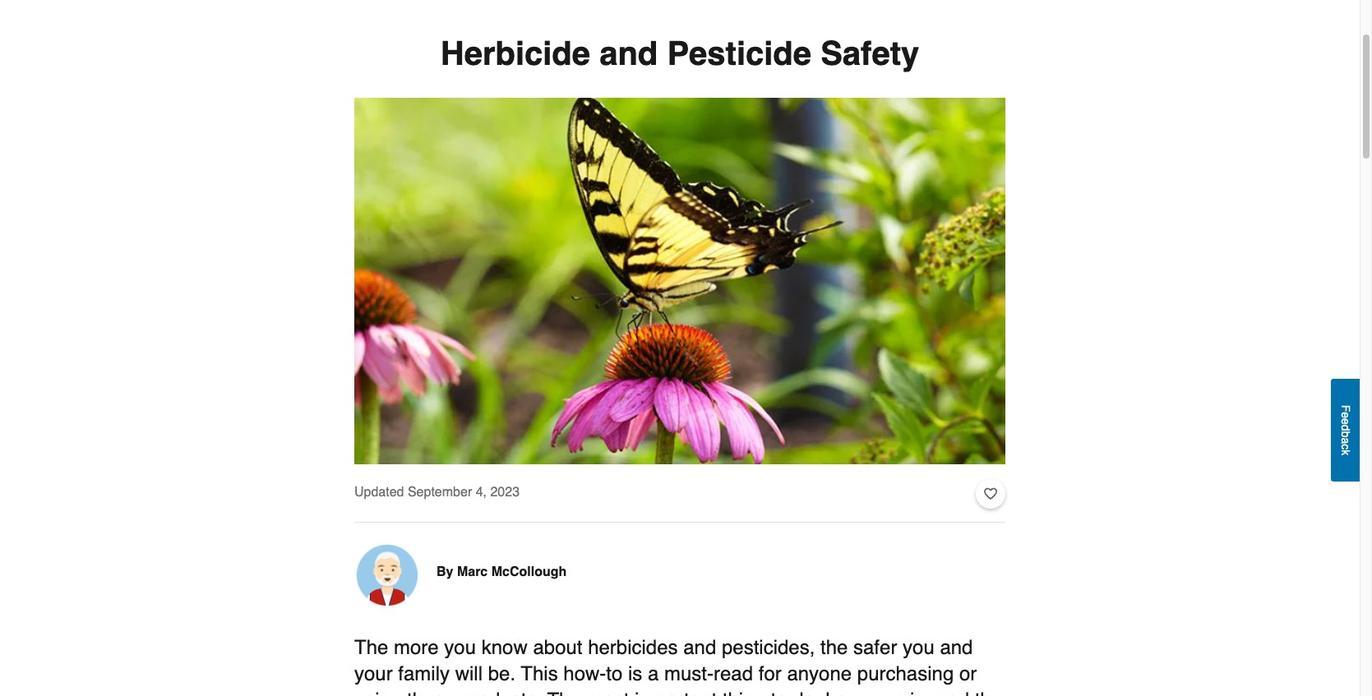 Task type: describe. For each thing, give the bounding box(es) containing it.
1 horizontal spatial and
[[684, 636, 716, 659]]

how-
[[564, 663, 606, 686]]

marc mccollough image
[[354, 542, 420, 608]]

this
[[521, 663, 558, 686]]

or
[[960, 663, 977, 686]]

updated
[[354, 485, 404, 500]]

c
[[1340, 444, 1353, 450]]

anyone
[[787, 663, 852, 686]]

by
[[437, 565, 453, 579]]

4,
[[476, 485, 487, 500]]

family
[[398, 663, 450, 686]]

pesticides,
[[722, 636, 815, 659]]

purchasing
[[858, 663, 954, 686]]

safer
[[854, 636, 897, 659]]

herbicides
[[588, 636, 678, 659]]

be.
[[488, 663, 516, 686]]

do,
[[793, 689, 820, 697]]

0 horizontal spatial and
[[600, 35, 658, 72]]

these
[[407, 689, 455, 697]]

2023
[[490, 485, 520, 500]]

the
[[821, 636, 848, 659]]

k
[[1340, 450, 1353, 456]]

b
[[1340, 432, 1353, 438]]

1 vertical spatial read
[[930, 689, 970, 697]]

more
[[394, 636, 439, 659]]

0 vertical spatial read
[[714, 663, 753, 686]]

0 horizontal spatial to
[[606, 663, 623, 686]]

f
[[1340, 405, 1353, 412]]

2 e from the top
[[1340, 419, 1353, 425]]

0 horizontal spatial is
[[628, 663, 643, 686]]

september
[[408, 485, 472, 500]]

0 horizontal spatial the
[[354, 636, 388, 659]]

about
[[533, 636, 583, 659]]

pesticide
[[667, 35, 812, 72]]

1 horizontal spatial the
[[547, 689, 581, 697]]

1 horizontal spatial to
[[771, 689, 787, 697]]

a inside the more you know about herbicides and pesticides, the safer you and your family will be. this how-to is a must-read for anyone purchasing or using these products. the most important thing to do, however, is read t
[[648, 663, 659, 686]]



Task type: locate. For each thing, give the bounding box(es) containing it.
you up the purchasing
[[903, 636, 935, 659]]

herbicide
[[441, 35, 590, 72]]

your
[[354, 663, 393, 686]]

the down how-
[[547, 689, 581, 697]]

1 e from the top
[[1340, 412, 1353, 419]]

read
[[714, 663, 753, 686], [930, 689, 970, 697]]

0 vertical spatial is
[[628, 663, 643, 686]]

1 vertical spatial the
[[547, 689, 581, 697]]

a up important
[[648, 663, 659, 686]]

2 horizontal spatial and
[[940, 636, 973, 659]]

1 horizontal spatial a
[[1340, 438, 1353, 444]]

read down or
[[930, 689, 970, 697]]

the
[[354, 636, 388, 659], [547, 689, 581, 697]]

for
[[759, 663, 782, 686]]

f e e d b a c k button
[[1331, 379, 1360, 482]]

0 vertical spatial a
[[1340, 438, 1353, 444]]

1 you from the left
[[444, 636, 476, 659]]

2 you from the left
[[903, 636, 935, 659]]

1 horizontal spatial you
[[903, 636, 935, 659]]

products.
[[461, 689, 542, 697]]

the up your
[[354, 636, 388, 659]]

by marc mccollough
[[437, 565, 567, 579]]

must-
[[664, 663, 714, 686]]

herbicide and pesticide safety
[[441, 35, 920, 72]]

1 vertical spatial is
[[910, 689, 925, 697]]

updated september 4, 2023
[[354, 485, 520, 500]]

and
[[600, 35, 658, 72], [684, 636, 716, 659], [940, 636, 973, 659]]

is down the purchasing
[[910, 689, 925, 697]]

using
[[354, 689, 402, 697]]

0 vertical spatial to
[[606, 663, 623, 686]]

a black and yellow swallowtail butterfly on a purple cornflower. image
[[354, 98, 1006, 464]]

1 horizontal spatial is
[[910, 689, 925, 697]]

0 horizontal spatial read
[[714, 663, 753, 686]]

the more you know about herbicides and pesticides, the safer you and your family will be. this how-to is a must-read for anyone purchasing or using these products. the most important thing to do, however, is read t
[[354, 636, 1002, 697]]

to
[[606, 663, 623, 686], [771, 689, 787, 697]]

1 vertical spatial a
[[648, 663, 659, 686]]

read up the thing
[[714, 663, 753, 686]]

mccollough
[[492, 565, 567, 579]]

0 vertical spatial the
[[354, 636, 388, 659]]

0 horizontal spatial a
[[648, 663, 659, 686]]

you up will
[[444, 636, 476, 659]]

a up the k
[[1340, 438, 1353, 444]]

know
[[482, 636, 528, 659]]

will
[[455, 663, 483, 686]]

most
[[587, 689, 629, 697]]

e up d
[[1340, 412, 1353, 419]]

to up most
[[606, 663, 623, 686]]

1 vertical spatial to
[[771, 689, 787, 697]]

f e e d b a c k
[[1340, 405, 1353, 456]]

important
[[635, 689, 717, 697]]

safety
[[821, 35, 920, 72]]

to down for
[[771, 689, 787, 697]]

marc
[[457, 565, 488, 579]]

1 horizontal spatial read
[[930, 689, 970, 697]]

you
[[444, 636, 476, 659], [903, 636, 935, 659]]

d
[[1340, 425, 1353, 432]]

a
[[1340, 438, 1353, 444], [648, 663, 659, 686]]

e up b
[[1340, 419, 1353, 425]]

a inside button
[[1340, 438, 1353, 444]]

thing
[[723, 689, 765, 697]]

0 horizontal spatial you
[[444, 636, 476, 659]]

is down 'herbicides' at the left
[[628, 663, 643, 686]]

e
[[1340, 412, 1353, 419], [1340, 419, 1353, 425]]

however,
[[826, 689, 905, 697]]

is
[[628, 663, 643, 686], [910, 689, 925, 697]]

heart outline image
[[984, 485, 997, 503]]



Task type: vqa. For each thing, say whether or not it's contained in the screenshot.
heart outline icon
yes



